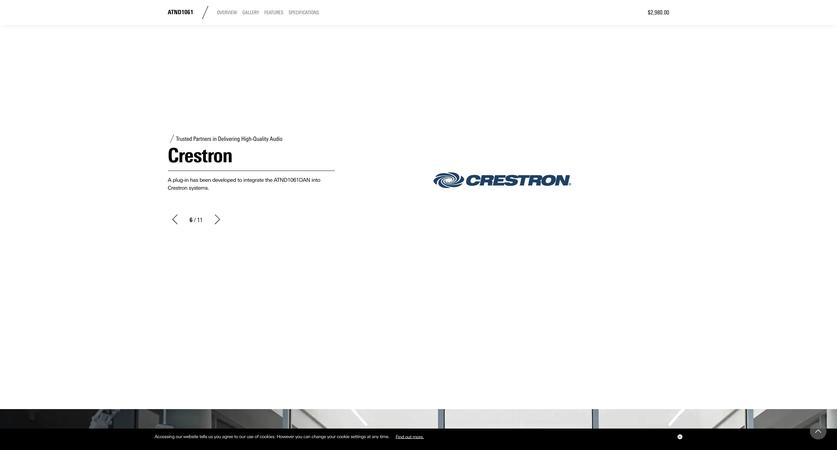 Task type: vqa. For each thing, say whether or not it's contained in the screenshot.
TO
yes



Task type: describe. For each thing, give the bounding box(es) containing it.
next slide image
[[213, 215, 222, 224]]

any
[[372, 434, 379, 439]]

6 / 11
[[190, 216, 203, 224]]

2 our from the left
[[239, 434, 246, 439]]

agree
[[222, 434, 233, 439]]

of
[[255, 434, 259, 439]]

1 you from the left
[[214, 434, 221, 439]]

in for plug-
[[185, 177, 189, 183]]

gallery
[[242, 10, 259, 16]]

accessing our website tells us you agree to our use of cookies. however you can change your cookie settings at any time.
[[155, 434, 391, 439]]

has
[[190, 177, 198, 183]]

in for partners
[[213, 135, 217, 143]]

cross image
[[678, 436, 681, 438]]

find
[[396, 434, 404, 439]]

into
[[312, 177, 320, 183]]

time.
[[380, 434, 390, 439]]

developed
[[212, 177, 236, 183]]

tells
[[199, 434, 207, 439]]

more.
[[413, 434, 424, 439]]

1 vertical spatial to
[[234, 434, 238, 439]]

use
[[247, 434, 254, 439]]

atnd1061
[[168, 9, 193, 16]]

atnd1061dan
[[274, 177, 310, 183]]

systems.
[[189, 185, 209, 191]]

can
[[304, 434, 311, 439]]

previous slide image
[[170, 215, 180, 224]]

a plug-in has been developed to integrate the atnd1061dan into crestron systems.
[[168, 177, 320, 191]]

website
[[183, 434, 198, 439]]

1 crestron from the top
[[168, 144, 232, 167]]

delivering
[[218, 135, 240, 143]]

overview
[[217, 10, 237, 16]]

quality
[[253, 135, 269, 143]]

settings
[[351, 434, 366, 439]]

find out more. link
[[391, 432, 429, 442]]

to inside a plug-in has been developed to integrate the atnd1061dan into crestron systems.
[[237, 177, 242, 183]]

$2,980.00
[[648, 9, 670, 16]]



Task type: locate. For each thing, give the bounding box(es) containing it.
trusted partners in delivering high-quality audio
[[176, 135, 283, 143]]

our left use
[[239, 434, 246, 439]]

1 our from the left
[[176, 434, 182, 439]]

0 horizontal spatial in
[[185, 177, 189, 183]]

0 horizontal spatial you
[[214, 434, 221, 439]]

out
[[405, 434, 412, 439]]

1 vertical spatial in
[[185, 177, 189, 183]]

0 vertical spatial to
[[237, 177, 242, 183]]

in
[[213, 135, 217, 143], [185, 177, 189, 183]]

to right agree at the left bottom of page
[[234, 434, 238, 439]]

you right us
[[214, 434, 221, 439]]

1 vertical spatial crestron
[[168, 185, 187, 191]]

2 crestron from the top
[[168, 185, 187, 191]]

your
[[327, 434, 336, 439]]

cookie
[[337, 434, 350, 439]]

in inside a plug-in has been developed to integrate the atnd1061dan into crestron systems.
[[185, 177, 189, 183]]

you left can
[[295, 434, 302, 439]]

0 vertical spatial in
[[213, 135, 217, 143]]

our
[[176, 434, 182, 439], [239, 434, 246, 439]]

1 horizontal spatial our
[[239, 434, 246, 439]]

in left has
[[185, 177, 189, 183]]

1 horizontal spatial in
[[213, 135, 217, 143]]

at
[[367, 434, 371, 439]]

partners
[[193, 135, 211, 143]]

to
[[237, 177, 242, 183], [234, 434, 238, 439]]

features
[[264, 10, 283, 16]]

however
[[277, 434, 294, 439]]

arrow up image
[[816, 428, 821, 434]]

cookies.
[[260, 434, 276, 439]]

crestron inside a plug-in has been developed to integrate the atnd1061dan into crestron systems.
[[168, 185, 187, 191]]

0 horizontal spatial our
[[176, 434, 182, 439]]

6
[[190, 216, 193, 224]]

audio
[[270, 135, 283, 143]]

accessing
[[155, 434, 175, 439]]

to left integrate
[[237, 177, 242, 183]]

specifications
[[289, 10, 319, 16]]

plug-
[[173, 177, 185, 183]]

our left website
[[176, 434, 182, 439]]

us
[[208, 434, 213, 439]]

11
[[197, 216, 203, 224]]

a
[[168, 177, 171, 183]]

1 horizontal spatial you
[[295, 434, 302, 439]]

been
[[200, 177, 211, 183]]

find out more.
[[396, 434, 424, 439]]

crestron down partners
[[168, 144, 232, 167]]

the
[[265, 177, 273, 183]]

you
[[214, 434, 221, 439], [295, 434, 302, 439]]

change
[[312, 434, 326, 439]]

crestron down plug-
[[168, 185, 187, 191]]

crestron
[[168, 144, 232, 167], [168, 185, 187, 191]]

in right partners
[[213, 135, 217, 143]]

0 vertical spatial crestron
[[168, 144, 232, 167]]

divider line image
[[199, 6, 212, 19]]

2 you from the left
[[295, 434, 302, 439]]

trusted
[[176, 135, 192, 143]]

/
[[194, 216, 196, 224]]

integrate
[[243, 177, 264, 183]]

high-
[[241, 135, 253, 143]]



